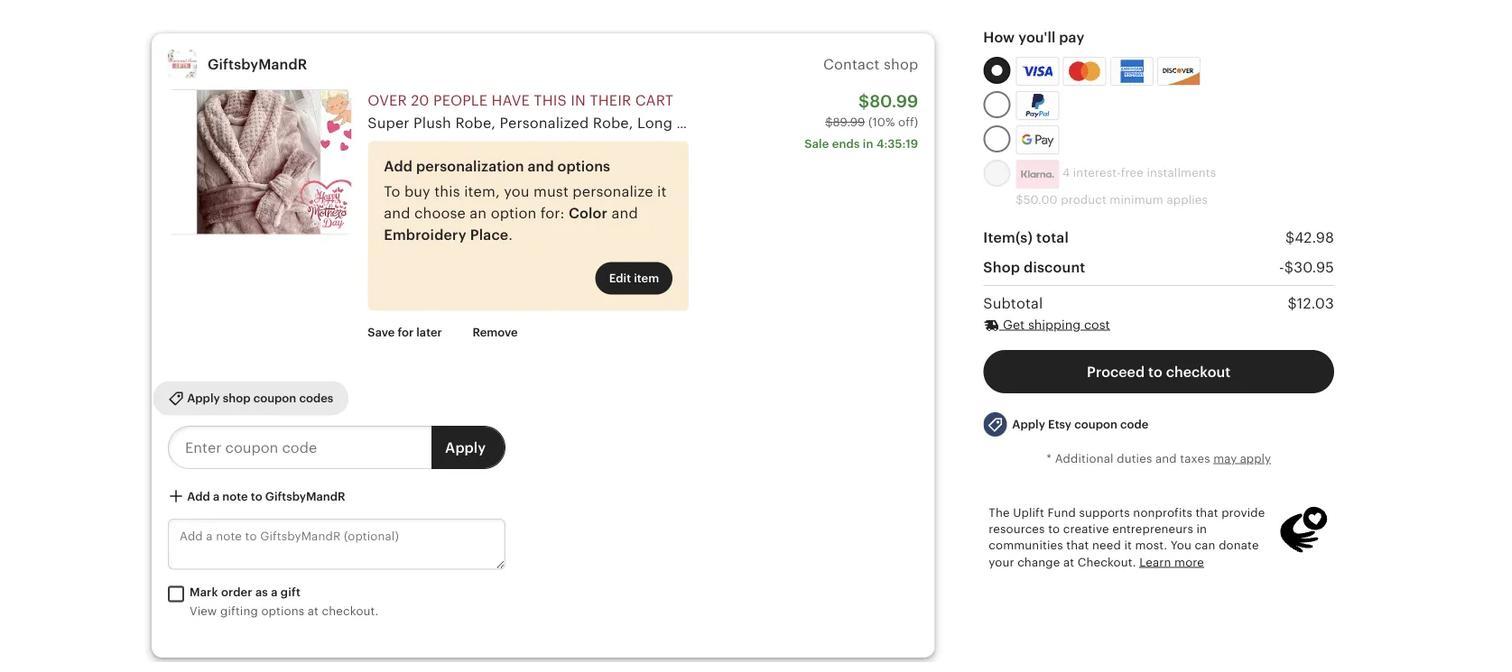 Task type: locate. For each thing, give the bounding box(es) containing it.
2 vertical spatial in
[[1197, 523, 1207, 536]]

0 horizontal spatial options
[[261, 605, 304, 618]]

0 horizontal spatial apply
[[187, 391, 220, 405]]

supports
[[1079, 506, 1130, 520]]

how
[[984, 29, 1015, 45]]

1 horizontal spatial options
[[558, 158, 610, 175]]

0 vertical spatial to
[[1148, 364, 1163, 380]]

a inside dropdown button
[[213, 490, 220, 503]]

$ for 80.99
[[859, 92, 870, 111]]

1 vertical spatial this
[[435, 184, 460, 200]]

(10%
[[868, 115, 895, 128]]

for
[[398, 326, 414, 340]]

$ for 12.03
[[1288, 296, 1297, 312]]

at
[[1063, 556, 1075, 569], [308, 605, 319, 618]]

in up can in the bottom right of the page
[[1197, 523, 1207, 536]]

remove button
[[459, 317, 532, 349]]

1 vertical spatial shop
[[223, 391, 251, 405]]

0 vertical spatial this
[[534, 92, 567, 109]]

0 vertical spatial in
[[571, 92, 586, 109]]

$ down - $ 30.95
[[1288, 296, 1297, 312]]

giftsbymandr
[[208, 56, 307, 72], [265, 490, 345, 503]]

apply button
[[432, 426, 506, 469]]

and down 'personalize'
[[612, 205, 638, 222]]

add up to
[[384, 158, 413, 175]]

contact shop
[[823, 56, 918, 72]]

and left taxes
[[1156, 452, 1177, 466]]

code
[[1120, 418, 1149, 432]]

1 vertical spatial coupon
[[1075, 418, 1118, 432]]

cart
[[635, 92, 674, 109]]

1 horizontal spatial robe,
[[593, 115, 633, 132]]

0 vertical spatial it
[[657, 184, 667, 200]]

89.99
[[833, 115, 865, 128]]

plush
[[414, 115, 451, 132]]

$ 42.98
[[1286, 229, 1334, 246]]

0 vertical spatial add
[[384, 158, 413, 175]]

discount
[[1024, 259, 1086, 276]]

options inside mark order as a gift view gifting options at checkout.
[[261, 605, 304, 618]]

that down creative
[[1067, 539, 1089, 553]]

learn
[[1140, 556, 1171, 569]]

communities
[[989, 539, 1063, 553]]

choose
[[414, 205, 466, 222]]

0 horizontal spatial coupon
[[253, 391, 296, 405]]

1 horizontal spatial add
[[384, 158, 413, 175]]

1 horizontal spatial that
[[1196, 506, 1219, 520]]

robe, down their
[[593, 115, 633, 132]]

1 horizontal spatial in
[[863, 137, 874, 150]]

2 vertical spatial apply
[[445, 440, 486, 456]]

to inside button
[[1148, 364, 1163, 380]]

apply
[[187, 391, 220, 405], [1012, 418, 1045, 432], [445, 440, 486, 456]]

1 vertical spatial a
[[271, 586, 278, 599]]

learn more button
[[1140, 554, 1204, 571]]

$50.00 product minimum applies
[[1016, 193, 1208, 206]]

add for add personalization and options
[[384, 158, 413, 175]]

20
[[411, 92, 429, 109]]

this inside to buy this item, you must personalize it and choose an option for:
[[435, 184, 460, 200]]

Enter coupon code text field
[[168, 426, 432, 469]]

that up can in the bottom right of the page
[[1196, 506, 1219, 520]]

super
[[368, 115, 410, 132]]

creative
[[1063, 523, 1109, 536]]

google pay image
[[1017, 127, 1058, 154]]

pay in 4 installments image
[[1016, 160, 1059, 189]]

a right as
[[271, 586, 278, 599]]

add left note
[[187, 490, 210, 503]]

apply etsy coupon code
[[1012, 418, 1149, 432]]

coupon left the codes
[[253, 391, 296, 405]]

fund
[[1048, 506, 1076, 520]]

1 vertical spatial at
[[308, 605, 319, 618]]

42.98
[[1295, 229, 1334, 246]]

apply etsy coupon code button
[[970, 404, 1162, 445]]

0 horizontal spatial in
[[571, 92, 586, 109]]

2 robe, from the left
[[593, 115, 633, 132]]

$ up 89.99
[[859, 92, 870, 111]]

0 horizontal spatial robe,
[[455, 115, 496, 132]]

subtotal
[[984, 296, 1043, 312]]

a inside mark order as a gift view gifting options at checkout.
[[271, 586, 278, 599]]

item(s) total
[[984, 229, 1069, 246]]

1 vertical spatial to
[[251, 490, 262, 503]]

provide
[[1222, 506, 1265, 520]]

and
[[528, 158, 554, 175], [384, 205, 410, 222], [612, 205, 638, 222], [1156, 452, 1177, 466]]

to
[[384, 184, 400, 200]]

0 vertical spatial a
[[213, 490, 220, 503]]

coupon up additional
[[1075, 418, 1118, 432]]

1 horizontal spatial shop
[[884, 56, 918, 72]]

to right note
[[251, 490, 262, 503]]

at left checkout.
[[308, 605, 319, 618]]

and inside color and embroidery place .
[[612, 205, 638, 222]]

apply inside dropdown button
[[1012, 418, 1045, 432]]

4:35:19
[[877, 137, 918, 150]]

2 horizontal spatial in
[[1197, 523, 1207, 536]]

in left their
[[571, 92, 586, 109]]

that
[[1196, 506, 1219, 520], [1067, 539, 1089, 553]]

1 vertical spatial giftsbymandr
[[265, 490, 345, 503]]

you
[[1171, 539, 1192, 553]]

0 horizontal spatial that
[[1067, 539, 1089, 553]]

options down gift
[[261, 605, 304, 618]]

shop for contact
[[884, 56, 918, 72]]

$ for 42.98
[[1286, 229, 1295, 246]]

note
[[222, 490, 248, 503]]

this
[[534, 92, 567, 109], [435, 184, 460, 200]]

get shipping cost button
[[984, 316, 1110, 334]]

$ up - $ 30.95
[[1286, 229, 1295, 246]]

checkout.
[[1078, 556, 1136, 569]]

a left note
[[213, 490, 220, 503]]

bathrobe
[[772, 115, 836, 132]]

shop left the codes
[[223, 391, 251, 405]]

get
[[1003, 318, 1025, 332]]

1 vertical spatial it
[[1124, 539, 1132, 553]]

shop up the 80.99
[[884, 56, 918, 72]]

robe, down people
[[455, 115, 496, 132]]

order
[[221, 586, 253, 599]]

0 horizontal spatial at
[[308, 605, 319, 618]]

color
[[569, 205, 608, 222]]

as
[[255, 586, 268, 599]]

to down fund
[[1048, 523, 1060, 536]]

1 horizontal spatial a
[[271, 586, 278, 599]]

giftsbymandr inside dropdown button
[[265, 490, 345, 503]]

etsy
[[1048, 418, 1072, 432]]

checkout
[[1166, 364, 1231, 380]]

apply inside button
[[445, 440, 486, 456]]

contact
[[823, 56, 880, 72]]

cost
[[1084, 318, 1110, 332]]

applies
[[1167, 193, 1208, 206]]

shop
[[884, 56, 918, 72], [223, 391, 251, 405]]

0 horizontal spatial this
[[435, 184, 460, 200]]

people
[[433, 92, 488, 109]]

the
[[989, 506, 1010, 520]]

0 horizontal spatial add
[[187, 490, 210, 503]]

1 horizontal spatial apply
[[445, 440, 486, 456]]

0 vertical spatial at
[[1063, 556, 1075, 569]]

1 vertical spatial in
[[863, 137, 874, 150]]

0 horizontal spatial it
[[657, 184, 667, 200]]

options up 'personalize'
[[558, 158, 610, 175]]

this up choose
[[435, 184, 460, 200]]

it right 'personalize'
[[657, 184, 667, 200]]

$ up sale
[[825, 115, 833, 128]]

0 horizontal spatial a
[[213, 490, 220, 503]]

1 vertical spatial options
[[261, 605, 304, 618]]

add
[[384, 158, 413, 175], [187, 490, 210, 503]]

and down to
[[384, 205, 410, 222]]

$50.00
[[1016, 193, 1058, 206]]

in right ends
[[863, 137, 874, 150]]

0 vertical spatial shop
[[884, 56, 918, 72]]

save
[[368, 326, 395, 340]]

in inside the uplift fund supports nonprofits that provide resources to creative entrepreneurs in communities that need it most. you can donate your change at checkout.
[[1197, 523, 1207, 536]]

it right need
[[1124, 539, 1132, 553]]

buy
[[404, 184, 431, 200]]

2 horizontal spatial apply
[[1012, 418, 1045, 432]]

pay
[[1059, 29, 1085, 45]]

1 horizontal spatial it
[[1124, 539, 1132, 553]]

add a note to giftsbymandr button
[[154, 480, 359, 514]]

1 vertical spatial apply
[[1012, 418, 1045, 432]]

shipping
[[1028, 318, 1081, 332]]

shop inside dropdown button
[[223, 391, 251, 405]]

at right change
[[1063, 556, 1075, 569]]

1 horizontal spatial to
[[1048, 523, 1060, 536]]

entrepreneurs
[[1113, 523, 1193, 536]]

more
[[1175, 556, 1204, 569]]

this up the personalized on the top left
[[534, 92, 567, 109]]

embroidery
[[384, 227, 467, 243]]

2 horizontal spatial to
[[1148, 364, 1163, 380]]

1 horizontal spatial this
[[534, 92, 567, 109]]

1 vertical spatial add
[[187, 490, 210, 503]]

apply inside dropdown button
[[187, 391, 220, 405]]

the uplift fund supports nonprofits that provide resources to creative entrepreneurs in communities that need it most. you can donate your change at checkout.
[[989, 506, 1265, 569]]

0 vertical spatial that
[[1196, 506, 1219, 520]]

coupon inside apply etsy coupon code dropdown button
[[1075, 418, 1118, 432]]

duties
[[1117, 452, 1152, 466]]

giftsbymandr down enter coupon code text box
[[265, 490, 345, 503]]

0 horizontal spatial shop
[[223, 391, 251, 405]]

1 horizontal spatial at
[[1063, 556, 1075, 569]]

0 vertical spatial coupon
[[253, 391, 296, 405]]

0 vertical spatial apply
[[187, 391, 220, 405]]

1 vertical spatial that
[[1067, 539, 1089, 553]]

add inside dropdown button
[[187, 490, 210, 503]]

to inside dropdown button
[[251, 490, 262, 503]]

this inside over 20 people have this in their cart super plush robe, personalized robe, long embroidered bathrobe
[[534, 92, 567, 109]]

12.03
[[1297, 296, 1334, 312]]

0 horizontal spatial to
[[251, 490, 262, 503]]

to
[[1148, 364, 1163, 380], [251, 490, 262, 503], [1048, 523, 1060, 536]]

paypal image
[[1019, 94, 1057, 118]]

coupon inside apply shop coupon codes dropdown button
[[253, 391, 296, 405]]

get shipping cost
[[1000, 318, 1110, 332]]

edit
[[609, 272, 631, 285]]

0 vertical spatial giftsbymandr
[[208, 56, 307, 72]]

it inside to buy this item, you must personalize it and choose an option for:
[[657, 184, 667, 200]]

giftsbymandr right giftsbymandr image at the left
[[208, 56, 307, 72]]

1 horizontal spatial coupon
[[1075, 418, 1118, 432]]

add a note to giftsbymandr
[[184, 490, 345, 503]]

to right proceed
[[1148, 364, 1163, 380]]

visa image
[[1022, 63, 1053, 80]]

2 vertical spatial to
[[1048, 523, 1060, 536]]

additional
[[1055, 452, 1114, 466]]



Task type: vqa. For each thing, say whether or not it's contained in the screenshot.
highly
no



Task type: describe. For each thing, give the bounding box(es) containing it.
proceed to checkout
[[1087, 364, 1231, 380]]

30.95
[[1294, 259, 1334, 276]]

nonprofits
[[1133, 506, 1193, 520]]

learn more
[[1140, 556, 1204, 569]]

option
[[491, 205, 537, 222]]

may
[[1214, 452, 1237, 466]]

embroidered
[[677, 115, 768, 132]]

apply for apply etsy coupon code
[[1012, 418, 1045, 432]]

you'll
[[1019, 29, 1056, 45]]

american express image
[[1113, 60, 1151, 83]]

their
[[590, 92, 631, 109]]

-
[[1279, 259, 1285, 276]]

apply shop coupon codes button
[[154, 382, 347, 415]]

add for add a note to giftsbymandr
[[187, 490, 210, 503]]

mastercard image
[[1066, 60, 1104, 83]]

view
[[190, 605, 217, 618]]

apply for apply
[[445, 440, 486, 456]]

edit item
[[609, 272, 659, 285]]

1 robe, from the left
[[455, 115, 496, 132]]

discover image
[[1158, 61, 1202, 87]]

$ down $ 42.98
[[1285, 259, 1294, 276]]

edit item button
[[596, 262, 673, 295]]

how you'll pay
[[984, 29, 1085, 45]]

save for later
[[368, 326, 442, 340]]

color and embroidery place .
[[384, 205, 638, 243]]

in inside $ 80.99 $ 89.99 (10% off) sale ends in 4:35:19
[[863, 137, 874, 150]]

gift
[[281, 586, 301, 599]]

item,
[[464, 184, 500, 200]]

interest-
[[1073, 167, 1121, 180]]

for:
[[541, 205, 565, 222]]

in inside over 20 people have this in their cart super plush robe, personalized robe, long embroidered bathrobe
[[571, 92, 586, 109]]

codes
[[299, 391, 333, 405]]

to inside the uplift fund supports nonprofits that provide resources to creative entrepreneurs in communities that need it most. you can donate your change at checkout.
[[1048, 523, 1060, 536]]

$ 80.99 $ 89.99 (10% off) sale ends in 4:35:19
[[805, 92, 918, 150]]

shop
[[984, 259, 1020, 276]]

have
[[492, 92, 530, 109]]

mark
[[190, 586, 218, 599]]

mark order as a gift view gifting options at checkout.
[[190, 586, 379, 618]]

save for later button
[[354, 317, 456, 349]]

shop for apply
[[223, 391, 251, 405]]

remove
[[473, 326, 518, 340]]

item(s)
[[984, 229, 1033, 246]]

* additional duties and taxes may apply
[[1047, 452, 1271, 466]]

gifting
[[220, 605, 258, 618]]

it inside the uplift fund supports nonprofits that provide resources to creative entrepreneurs in communities that need it most. you can donate your change at checkout.
[[1124, 539, 1132, 553]]

personalized
[[500, 115, 589, 132]]

apply
[[1240, 452, 1271, 466]]

add personalization and options
[[384, 158, 610, 175]]

over
[[368, 92, 407, 109]]

Add a note to GiftsbyMandR (optional) text field
[[168, 519, 506, 570]]

giftsbymandr image
[[168, 50, 197, 79]]

at inside mark order as a gift view gifting options at checkout.
[[308, 605, 319, 618]]

4
[[1063, 167, 1070, 180]]

minimum
[[1110, 193, 1164, 206]]

to buy this item, you must personalize it and choose an option for:
[[384, 184, 667, 222]]

most.
[[1135, 539, 1167, 553]]

shop discount
[[984, 259, 1086, 276]]

ends
[[832, 137, 860, 150]]

*
[[1047, 452, 1052, 466]]

may apply button
[[1214, 451, 1271, 467]]

proceed to checkout button
[[984, 350, 1334, 394]]

apply for apply shop coupon codes
[[187, 391, 220, 405]]

80.99
[[870, 92, 918, 111]]

place
[[470, 227, 509, 243]]

contact shop button
[[823, 56, 918, 72]]

item
[[634, 272, 659, 285]]

at inside the uplift fund supports nonprofits that provide resources to creative entrepreneurs in communities that need it most. you can donate your change at checkout.
[[1063, 556, 1075, 569]]

coupon for shop
[[253, 391, 296, 405]]

.
[[509, 227, 513, 243]]

checkout.
[[322, 605, 379, 618]]

0 vertical spatial options
[[558, 158, 610, 175]]

donate
[[1219, 539, 1259, 553]]

proceed
[[1087, 364, 1145, 380]]

later
[[416, 326, 442, 340]]

coupon for etsy
[[1075, 418, 1118, 432]]

and inside to buy this item, you must personalize it and choose an option for:
[[384, 205, 410, 222]]

long
[[637, 115, 673, 132]]

uplift fund image
[[1278, 505, 1329, 556]]

uplift
[[1013, 506, 1044, 520]]

change
[[1018, 556, 1060, 569]]

super plush robe, personalized robe, long embroidered bathrobe link
[[368, 115, 836, 132]]

and up must
[[528, 158, 554, 175]]

super plush robe, personalized robe, long embroidered bathrobe image
[[168, 90, 352, 235]]

an
[[470, 205, 487, 222]]

personalize
[[573, 184, 653, 200]]

apply shop coupon codes
[[184, 391, 333, 405]]

taxes
[[1180, 452, 1210, 466]]



